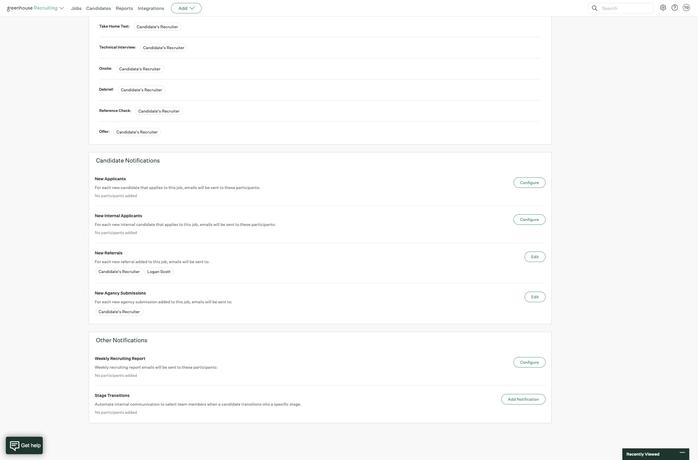 Task type: vqa. For each thing, say whether or not it's contained in the screenshot.
3rd the 'No' from the top
yes



Task type: describe. For each thing, give the bounding box(es) containing it.
1 horizontal spatial these
[[225, 185, 235, 190]]

td button
[[682, 3, 691, 12]]

report
[[129, 365, 141, 370]]

debrief :
[[99, 87, 115, 92]]

1 horizontal spatial applies
[[165, 222, 178, 227]]

: down technical
[[111, 66, 112, 71]]

new for new referrals
[[95, 250, 104, 255]]

technical
[[99, 45, 117, 50]]

2 vertical spatial these
[[182, 365, 192, 370]]

no for for each new internal candidate that applies to this job, emails will be sent to these participants:
[[95, 230, 100, 235]]

for for for each new candidate that applies to this job, emails will be sent to these participants:
[[95, 185, 101, 190]]

check
[[119, 108, 130, 113]]

recruiter for take home test :
[[160, 24, 178, 29]]

2 a from the left
[[271, 402, 273, 407]]

new applicants
[[95, 176, 126, 181]]

recruiting
[[110, 356, 131, 361]]

candidate's down 'agency'
[[99, 309, 121, 314]]

participants for transitions
[[101, 410, 124, 415]]

each for agency
[[102, 299, 111, 304]]

candidate's recruiter for offer :
[[116, 130, 158, 134]]

add notification button
[[501, 394, 546, 405]]

referrals
[[104, 250, 123, 255]]

recently viewed
[[627, 452, 660, 457]]

2 vertical spatial participants:
[[193, 365, 218, 370]]

select
[[165, 402, 177, 407]]

candidate's recruiter for onsite :
[[119, 66, 161, 71]]

other notifications
[[96, 337, 147, 344]]

0 horizontal spatial that
[[141, 185, 148, 190]]

configure for other notifications
[[520, 360, 539, 365]]

screen
[[121, 3, 134, 7]]

report
[[132, 356, 145, 361]]

new for internal
[[112, 222, 120, 227]]

recruiter for reference check :
[[162, 108, 180, 113]]

add button
[[171, 3, 202, 13]]

logan
[[147, 269, 159, 274]]

stage transitions
[[95, 393, 130, 398]]

greenhouse recruiting image
[[7, 5, 59, 12]]

offer :
[[99, 129, 110, 134]]

automate internal communication to select team members when a candidate transitions into a specific stage.
[[95, 402, 301, 407]]

candidate's right the screen
[[142, 3, 165, 8]]

candidates link
[[86, 5, 111, 11]]

recruiter for technical interview :
[[167, 45, 184, 50]]

preliminary screen
[[99, 3, 134, 7]]

configure button for other notifications
[[514, 357, 546, 368]]

participants for recruiting
[[101, 373, 124, 378]]

submissions
[[120, 291, 146, 296]]

new for new internal applicants
[[95, 213, 104, 218]]

no participants added for transitions
[[95, 410, 137, 415]]

added for stage transitions
[[125, 410, 137, 415]]

weekly recruiting report
[[95, 356, 145, 361]]

for each new candidate that applies to this job, emails will be sent to these participants:
[[95, 185, 260, 190]]

onsite
[[99, 66, 111, 71]]

candidate
[[96, 157, 124, 164]]

td
[[684, 6, 689, 10]]

new referrals
[[95, 250, 123, 255]]

communication
[[130, 402, 160, 407]]

0 vertical spatial internal
[[121, 222, 135, 227]]

for each new referral added to this job, emails will be sent to:
[[95, 259, 210, 264]]

0 vertical spatial applicants
[[104, 176, 126, 181]]

transitions
[[241, 402, 262, 407]]

submission
[[135, 299, 157, 304]]

candidate's for technical interview :
[[143, 45, 166, 50]]

agency
[[121, 299, 135, 304]]

for for for each new referral added to this job, emails will be sent to:
[[95, 259, 101, 264]]

candidate notifications
[[96, 157, 160, 164]]

reference
[[99, 108, 118, 113]]

for for for each new internal candidate that applies to this job, emails will be sent to these participants:
[[95, 222, 101, 227]]

new agency submissions
[[95, 291, 146, 296]]

take home test :
[[99, 24, 131, 28]]

0 horizontal spatial to:
[[204, 259, 210, 264]]

added for new applicants
[[125, 193, 137, 198]]

added for weekly recruiting report
[[125, 373, 137, 378]]

stage.
[[290, 402, 301, 407]]

candidates
[[86, 5, 111, 11]]

notifications for other notifications
[[113, 337, 147, 344]]

add notification
[[508, 397, 539, 402]]

participants for applicants
[[101, 193, 124, 198]]

stage
[[95, 393, 106, 398]]

td button
[[683, 4, 690, 11]]

2 configure from the top
[[520, 217, 539, 222]]

candidate's for debrief :
[[121, 87, 144, 92]]

no participants added for applicants
[[95, 193, 137, 198]]

recruiting
[[110, 365, 128, 370]]

1 vertical spatial internal
[[115, 402, 129, 407]]

no participants added for internal
[[95, 230, 137, 235]]

interview
[[118, 45, 135, 50]]

: down reference
[[108, 129, 110, 134]]

technical interview :
[[99, 45, 137, 50]]

new for agency
[[112, 299, 120, 304]]

for each new agency submission added to this job, emails will be sent to:
[[95, 299, 232, 304]]

1 a from the left
[[218, 402, 221, 407]]

no for weekly recruiting report emails will be sent to these participants:
[[95, 373, 100, 378]]

candidate's recruiter for debrief :
[[121, 87, 162, 92]]

preliminary
[[99, 3, 121, 7]]

recruiter for debrief :
[[144, 87, 162, 92]]



Task type: locate. For each thing, give the bounding box(es) containing it.
members
[[188, 402, 206, 407]]

0 vertical spatial to:
[[204, 259, 210, 264]]

each down new applicants
[[102, 185, 111, 190]]

weekly
[[95, 356, 109, 361], [95, 365, 109, 370]]

recruiter for offer :
[[140, 130, 158, 134]]

referral
[[121, 259, 135, 264]]

other
[[96, 337, 111, 344]]

0 horizontal spatial applies
[[149, 185, 163, 190]]

for down new applicants
[[95, 185, 101, 190]]

1 each from the top
[[102, 185, 111, 190]]

for each new internal candidate that applies to this job, emails will be sent to these participants:
[[95, 222, 276, 227]]

2 vertical spatial configure button
[[514, 357, 546, 368]]

4 each from the top
[[102, 299, 111, 304]]

candidate's for offer :
[[116, 130, 139, 134]]

new down 'agency'
[[112, 299, 120, 304]]

emails
[[185, 185, 197, 190], [200, 222, 212, 227], [169, 259, 182, 264], [192, 299, 204, 304], [142, 365, 154, 370]]

add inside button
[[508, 397, 516, 402]]

candidate's right the check
[[138, 108, 161, 113]]

3 participants from the top
[[101, 373, 124, 378]]

each for internal
[[102, 222, 111, 227]]

that
[[141, 185, 148, 190], [156, 222, 164, 227]]

candidate right when
[[221, 402, 240, 407]]

reports
[[116, 5, 133, 11]]

1 configure from the top
[[520, 180, 539, 185]]

3 no participants added from the top
[[95, 373, 137, 378]]

0 vertical spatial candidate
[[121, 185, 140, 190]]

a
[[218, 402, 221, 407], [271, 402, 273, 407]]

0 vertical spatial configure button
[[514, 177, 546, 188]]

1 no participants added from the top
[[95, 193, 137, 198]]

Search text field
[[601, 4, 648, 12]]

new down new applicants
[[112, 185, 120, 190]]

each for applicants
[[102, 185, 111, 190]]

3 for from the top
[[95, 259, 101, 264]]

to:
[[204, 259, 210, 264], [227, 299, 232, 304]]

a right into
[[271, 402, 273, 407]]

candidate down new internal applicants
[[136, 222, 155, 227]]

1 vertical spatial configure
[[520, 217, 539, 222]]

added down report
[[125, 373, 137, 378]]

automate
[[95, 402, 114, 407]]

edit for for each new agency submission added to this job, emails will be sent to:
[[531, 295, 539, 299]]

weekly left recruiting
[[95, 365, 109, 370]]

added right the submission
[[158, 299, 170, 304]]

for
[[95, 185, 101, 190], [95, 222, 101, 227], [95, 259, 101, 264], [95, 299, 101, 304]]

1 edit from the top
[[531, 254, 539, 259]]

applicants down candidate
[[104, 176, 126, 181]]

configure image
[[660, 4, 667, 11]]

job,
[[177, 185, 184, 190], [192, 222, 199, 227], [161, 259, 168, 264], [184, 299, 191, 304]]

candidate's right 'interview'
[[143, 45, 166, 50]]

add for add notification
[[508, 397, 516, 402]]

weekly for weekly recruiting report
[[95, 356, 109, 361]]

candidate's down the check
[[116, 130, 139, 134]]

2 each from the top
[[102, 222, 111, 227]]

for down new referrals
[[95, 259, 101, 264]]

2 horizontal spatial these
[[240, 222, 251, 227]]

0 vertical spatial add
[[178, 5, 187, 11]]

into
[[263, 402, 270, 407]]

recently
[[627, 452, 644, 457]]

1 vertical spatial applicants
[[121, 213, 142, 218]]

0 vertical spatial these
[[225, 185, 235, 190]]

offer
[[99, 129, 108, 134]]

candidate's up the check
[[121, 87, 144, 92]]

integrations link
[[138, 5, 164, 11]]

each down 'agency'
[[102, 299, 111, 304]]

new for candidate
[[112, 185, 120, 190]]

participants down "internal"
[[101, 230, 124, 235]]

notifications
[[125, 157, 160, 164], [113, 337, 147, 344]]

take
[[99, 24, 108, 28]]

no participants added down new applicants
[[95, 193, 137, 198]]

jobs link
[[71, 5, 82, 11]]

configure button
[[514, 177, 546, 188], [514, 215, 546, 225], [514, 357, 546, 368]]

2 edit button from the top
[[525, 292, 546, 302]]

candidate's
[[142, 3, 165, 8], [137, 24, 159, 29], [143, 45, 166, 50], [119, 66, 142, 71], [121, 87, 144, 92], [138, 108, 161, 113], [116, 130, 139, 134], [99, 269, 121, 274], [99, 309, 121, 314]]

1 participants from the top
[[101, 193, 124, 198]]

participants down new applicants
[[101, 193, 124, 198]]

new down candidate
[[95, 176, 104, 181]]

be
[[205, 185, 210, 190], [220, 222, 225, 227], [190, 259, 194, 264], [212, 299, 217, 304], [162, 365, 167, 370]]

no participants added
[[95, 193, 137, 198], [95, 230, 137, 235], [95, 373, 137, 378], [95, 410, 137, 415]]

1 no from the top
[[95, 193, 100, 198]]

added right 'referral' at bottom
[[135, 259, 147, 264]]

integrations
[[138, 5, 164, 11]]

to
[[164, 185, 168, 190], [220, 185, 224, 190], [179, 222, 183, 227], [235, 222, 239, 227], [148, 259, 152, 264], [171, 299, 175, 304], [177, 365, 181, 370], [161, 402, 164, 407]]

a right when
[[218, 402, 221, 407]]

2 vertical spatial candidate
[[221, 402, 240, 407]]

1 new from the top
[[112, 185, 120, 190]]

internal
[[104, 213, 120, 218]]

this
[[169, 185, 176, 190], [184, 222, 191, 227], [153, 259, 160, 264], [176, 299, 183, 304]]

notification
[[517, 397, 539, 402]]

applies
[[149, 185, 163, 190], [165, 222, 178, 227]]

0 vertical spatial weekly
[[95, 356, 109, 361]]

logan scott
[[147, 269, 171, 274]]

candidate's for onsite :
[[119, 66, 142, 71]]

added down new internal applicants
[[125, 230, 137, 235]]

1 for from the top
[[95, 185, 101, 190]]

1 edit button from the top
[[525, 252, 546, 262]]

configure button for candidate notifications
[[514, 177, 546, 188]]

notifications for candidate notifications
[[125, 157, 160, 164]]

reports link
[[116, 5, 133, 11]]

1 horizontal spatial add
[[508, 397, 516, 402]]

each
[[102, 185, 111, 190], [102, 222, 111, 227], [102, 259, 111, 264], [102, 299, 111, 304]]

new left 'referrals'
[[95, 250, 104, 255]]

new for referral
[[112, 259, 120, 264]]

added down 'communication'
[[125, 410, 137, 415]]

0 horizontal spatial these
[[182, 365, 192, 370]]

2 no from the top
[[95, 230, 100, 235]]

edit
[[531, 254, 539, 259], [531, 295, 539, 299]]

when
[[207, 402, 217, 407]]

internal down new internal applicants
[[121, 222, 135, 227]]

new down 'referrals'
[[112, 259, 120, 264]]

no up new referrals
[[95, 230, 100, 235]]

candidate's down 'interview'
[[119, 66, 142, 71]]

1 vertical spatial participants:
[[252, 222, 276, 227]]

0 vertical spatial participants:
[[236, 185, 260, 190]]

1 weekly from the top
[[95, 356, 109, 361]]

participants down recruiting
[[101, 373, 124, 378]]

internal
[[121, 222, 135, 227], [115, 402, 129, 407]]

: right home
[[129, 24, 130, 28]]

jobs
[[71, 5, 82, 11]]

3 new from the top
[[95, 250, 104, 255]]

1 vertical spatial these
[[240, 222, 251, 227]]

new left 'agency'
[[95, 291, 104, 296]]

edit for for each new referral added to this job, emails will be sent to:
[[531, 254, 539, 259]]

no for for each new candidate that applies to this job, emails will be sent to these participants:
[[95, 193, 100, 198]]

1 horizontal spatial that
[[156, 222, 164, 227]]

test
[[121, 24, 129, 28]]

0 vertical spatial notifications
[[125, 157, 160, 164]]

no participants added down recruiting
[[95, 373, 137, 378]]

for for for each new agency submission added to this job, emails will be sent to:
[[95, 299, 101, 304]]

transitions
[[107, 393, 130, 398]]

viewed
[[645, 452, 660, 457]]

candidate's for reference check :
[[138, 108, 161, 113]]

1 horizontal spatial to:
[[227, 299, 232, 304]]

these
[[225, 185, 235, 190], [240, 222, 251, 227], [182, 365, 192, 370]]

new for new applicants
[[95, 176, 104, 181]]

2 weekly from the top
[[95, 365, 109, 370]]

edit button for for each new agency submission added to this job, emails will be sent to:
[[525, 292, 546, 302]]

new for new agency submissions
[[95, 291, 104, 296]]

new
[[112, 185, 120, 190], [112, 222, 120, 227], [112, 259, 120, 264], [112, 299, 120, 304]]

2 new from the top
[[95, 213, 104, 218]]

added
[[125, 193, 137, 198], [125, 230, 137, 235], [135, 259, 147, 264], [158, 299, 170, 304], [125, 373, 137, 378], [125, 410, 137, 415]]

participants down automate
[[101, 410, 124, 415]]

agency
[[104, 291, 120, 296]]

added for new internal applicants
[[125, 230, 137, 235]]

sent
[[211, 185, 219, 190], [226, 222, 234, 227], [195, 259, 204, 264], [218, 299, 226, 304], [168, 365, 176, 370]]

new left "internal"
[[95, 213, 104, 218]]

4 for from the top
[[95, 299, 101, 304]]

0 vertical spatial edit button
[[525, 252, 546, 262]]

each for referrals
[[102, 259, 111, 264]]

1 vertical spatial add
[[508, 397, 516, 402]]

2 vertical spatial configure
[[520, 360, 539, 365]]

configure for candidate notifications
[[520, 180, 539, 185]]

0 vertical spatial configure
[[520, 180, 539, 185]]

candidate down new applicants
[[121, 185, 140, 190]]

no up stage
[[95, 373, 100, 378]]

configure
[[520, 180, 539, 185], [520, 217, 539, 222], [520, 360, 539, 365]]

0 horizontal spatial add
[[178, 5, 187, 11]]

1 vertical spatial weekly
[[95, 365, 109, 370]]

candidate
[[121, 185, 140, 190], [136, 222, 155, 227], [221, 402, 240, 407]]

no for automate internal communication to select team members when a candidate transitions into a specific stage.
[[95, 410, 100, 415]]

added up new internal applicants
[[125, 193, 137, 198]]

1 vertical spatial applies
[[165, 222, 178, 227]]

weekly recruiting report emails will be sent to these participants:
[[95, 365, 218, 370]]

edit button for for each new referral added to this job, emails will be sent to:
[[525, 252, 546, 262]]

0 vertical spatial edit
[[531, 254, 539, 259]]

1 vertical spatial edit
[[531, 295, 539, 299]]

candidate's down the integrations link at the left top of the page
[[137, 24, 159, 29]]

no down automate
[[95, 410, 100, 415]]

4 new from the top
[[95, 291, 104, 296]]

3 each from the top
[[102, 259, 111, 264]]

4 participants from the top
[[101, 410, 124, 415]]

1 vertical spatial notifications
[[113, 337, 147, 344]]

1 new from the top
[[95, 176, 104, 181]]

no down new applicants
[[95, 193, 100, 198]]

2 participants from the top
[[101, 230, 124, 235]]

4 no participants added from the top
[[95, 410, 137, 415]]

for down new internal applicants
[[95, 222, 101, 227]]

participants for internal
[[101, 230, 124, 235]]

2 new from the top
[[112, 222, 120, 227]]

: up reference check :
[[113, 87, 114, 92]]

add inside popup button
[[178, 5, 187, 11]]

team
[[178, 402, 187, 407]]

0 horizontal spatial a
[[218, 402, 221, 407]]

candidate's recruiter for technical interview :
[[143, 45, 184, 50]]

candidate's recruiter for take home test :
[[137, 24, 178, 29]]

no participants added down automate
[[95, 410, 137, 415]]

1 vertical spatial to:
[[227, 299, 232, 304]]

scott
[[160, 269, 171, 274]]

for down new agency submissions in the bottom left of the page
[[95, 299, 101, 304]]

internal down transitions
[[115, 402, 129, 407]]

recruiter for onsite :
[[143, 66, 161, 71]]

1 horizontal spatial a
[[271, 402, 273, 407]]

participants
[[101, 193, 124, 198], [101, 230, 124, 235], [101, 373, 124, 378], [101, 410, 124, 415]]

recruiter
[[166, 3, 184, 8], [160, 24, 178, 29], [167, 45, 184, 50], [143, 66, 161, 71], [144, 87, 162, 92], [162, 108, 180, 113], [140, 130, 158, 134], [122, 269, 140, 274], [122, 309, 140, 314]]

2 configure button from the top
[[514, 215, 546, 225]]

home
[[109, 24, 120, 28]]

1 vertical spatial candidate
[[136, 222, 155, 227]]

:
[[129, 24, 130, 28], [135, 45, 136, 50], [111, 66, 112, 71], [113, 87, 114, 92], [130, 108, 131, 113], [108, 129, 110, 134]]

each down "internal"
[[102, 222, 111, 227]]

candidate's recruiter for reference check :
[[138, 108, 180, 113]]

1 vertical spatial that
[[156, 222, 164, 227]]

add for add
[[178, 5, 187, 11]]

onsite :
[[99, 66, 113, 71]]

new internal applicants
[[95, 213, 142, 218]]

4 new from the top
[[112, 299, 120, 304]]

3 new from the top
[[112, 259, 120, 264]]

3 configure from the top
[[520, 360, 539, 365]]

applicants right "internal"
[[121, 213, 142, 218]]

candidate's recruiter
[[142, 3, 184, 8], [137, 24, 178, 29], [143, 45, 184, 50], [119, 66, 161, 71], [121, 87, 162, 92], [138, 108, 180, 113], [116, 130, 158, 134], [99, 269, 140, 274], [99, 309, 140, 314]]

2 no participants added from the top
[[95, 230, 137, 235]]

1 vertical spatial edit button
[[525, 292, 546, 302]]

2 edit from the top
[[531, 295, 539, 299]]

specific
[[274, 402, 289, 407]]

4 no from the top
[[95, 410, 100, 415]]

no participants added down new internal applicants
[[95, 230, 137, 235]]

weekly down other
[[95, 356, 109, 361]]

2 for from the top
[[95, 222, 101, 227]]

candidate's down new referrals
[[99, 269, 121, 274]]

weekly for weekly recruiting report emails will be sent to these participants:
[[95, 365, 109, 370]]

applicants
[[104, 176, 126, 181], [121, 213, 142, 218]]

reference check :
[[99, 108, 132, 113]]

0 vertical spatial that
[[141, 185, 148, 190]]

3 no from the top
[[95, 373, 100, 378]]

3 configure button from the top
[[514, 357, 546, 368]]

no participants added for recruiting
[[95, 373, 137, 378]]

1 vertical spatial configure button
[[514, 215, 546, 225]]

each down new referrals
[[102, 259, 111, 264]]

: right reference
[[130, 108, 131, 113]]

0 vertical spatial applies
[[149, 185, 163, 190]]

debrief
[[99, 87, 113, 92]]

new down new internal applicants
[[112, 222, 120, 227]]

1 configure button from the top
[[514, 177, 546, 188]]

candidate's for take home test :
[[137, 24, 159, 29]]

: right technical
[[135, 45, 136, 50]]



